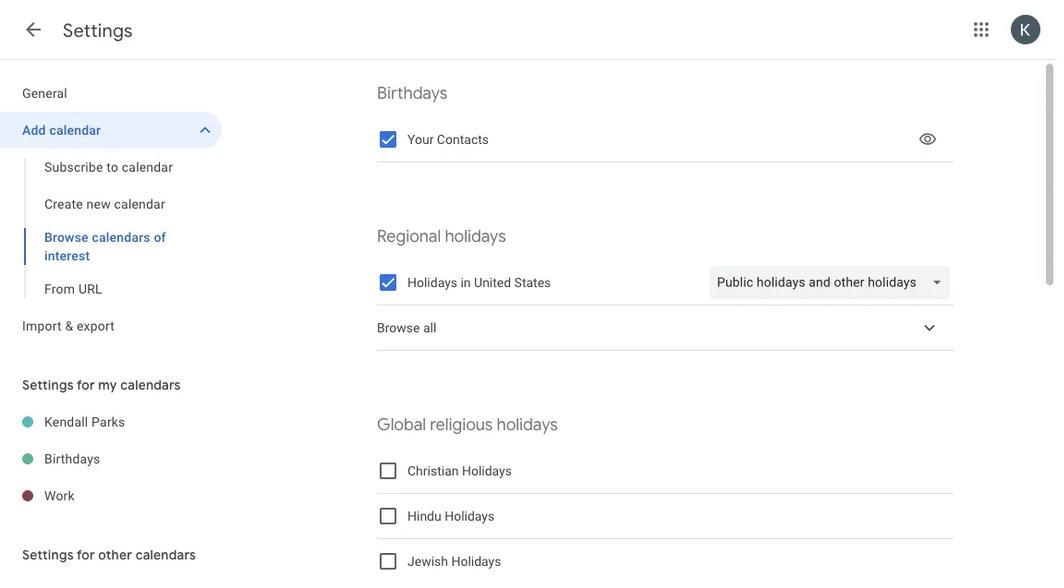 Task type: locate. For each thing, give the bounding box(es) containing it.
holidays up holidays in united states
[[445, 226, 506, 247]]

calendars for my
[[120, 377, 181, 394]]

new
[[87, 196, 111, 212]]

settings
[[63, 18, 133, 42], [22, 377, 74, 394], [22, 547, 74, 564]]

browse inside tree item
[[377, 321, 420, 336]]

work
[[44, 489, 75, 504]]

0 vertical spatial calendar
[[49, 123, 101, 138]]

work tree item
[[0, 478, 222, 515]]

for left the other
[[77, 547, 95, 564]]

holidays
[[445, 226, 506, 247], [497, 415, 558, 436]]

settings for other calendars
[[22, 547, 196, 564]]

0 vertical spatial birthdays
[[377, 83, 448, 104]]

birthdays link
[[44, 441, 222, 478]]

holidays down global religious holidays
[[462, 464, 512, 479]]

group
[[0, 149, 222, 308]]

tree containing general
[[0, 75, 222, 345]]

regional
[[377, 226, 441, 247]]

for for other
[[77, 547, 95, 564]]

2 vertical spatial calendars
[[136, 547, 196, 564]]

birthdays inside tree item
[[44, 452, 100, 467]]

calendars right the other
[[136, 547, 196, 564]]

holidays in united states
[[408, 275, 551, 291]]

0 vertical spatial for
[[77, 377, 95, 394]]

birthdays up your
[[377, 83, 448, 104]]

in
[[461, 275, 471, 291]]

0 vertical spatial settings
[[63, 18, 133, 42]]

0 vertical spatial calendars
[[92, 230, 150, 245]]

calendar
[[49, 123, 101, 138], [122, 159, 173, 175], [114, 196, 165, 212]]

browse for browse calendars of interest
[[44, 230, 89, 245]]

birthdays tree item
[[0, 441, 222, 478]]

settings down 'work'
[[22, 547, 74, 564]]

browse left all
[[377, 321, 420, 336]]

calendars
[[92, 230, 150, 245], [120, 377, 181, 394], [136, 547, 196, 564]]

holidays for jewish holidays
[[452, 554, 502, 570]]

calendars down the create new calendar
[[92, 230, 150, 245]]

subscribe
[[44, 159, 103, 175]]

2 vertical spatial calendar
[[114, 196, 165, 212]]

browse up interest
[[44, 230, 89, 245]]

1 for from the top
[[77, 377, 95, 394]]

&
[[65, 319, 73, 334]]

browse
[[44, 230, 89, 245], [377, 321, 420, 336]]

browse calendars of interest
[[44, 230, 166, 263]]

1 vertical spatial browse
[[377, 321, 420, 336]]

1 vertical spatial settings
[[22, 377, 74, 394]]

1 vertical spatial calendars
[[120, 377, 181, 394]]

go back image
[[22, 18, 44, 41]]

None field
[[710, 266, 958, 300]]

1 vertical spatial calendar
[[122, 159, 173, 175]]

import & export
[[22, 319, 115, 334]]

calendar up the subscribe
[[49, 123, 101, 138]]

import
[[22, 319, 62, 334]]

for
[[77, 377, 95, 394], [77, 547, 95, 564]]

holidays right jewish
[[452, 554, 502, 570]]

1 vertical spatial birthdays
[[44, 452, 100, 467]]

calendars right my
[[120, 377, 181, 394]]

holidays right hindu
[[445, 509, 495, 524]]

for left my
[[77, 377, 95, 394]]

0 horizontal spatial birthdays
[[44, 452, 100, 467]]

add
[[22, 123, 46, 138]]

holidays right the religious
[[497, 415, 558, 436]]

interest
[[44, 248, 90, 263]]

2 for from the top
[[77, 547, 95, 564]]

settings up kendall on the left of the page
[[22, 377, 74, 394]]

from
[[44, 282, 75, 297]]

2 vertical spatial settings
[[22, 547, 74, 564]]

create
[[44, 196, 83, 212]]

0 vertical spatial holidays
[[445, 226, 506, 247]]

group containing subscribe to calendar
[[0, 149, 222, 308]]

hindu holidays
[[408, 509, 495, 524]]

global religious holidays
[[377, 415, 558, 436]]

calendar for create new calendar
[[114, 196, 165, 212]]

0 horizontal spatial browse
[[44, 230, 89, 245]]

holidays
[[408, 275, 458, 291], [462, 464, 512, 479], [445, 509, 495, 524], [452, 554, 502, 570]]

christian holidays
[[408, 464, 512, 479]]

united
[[474, 275, 511, 291]]

birthdays down kendall on the left of the page
[[44, 452, 100, 467]]

1 horizontal spatial birthdays
[[377, 83, 448, 104]]

birthdays
[[377, 83, 448, 104], [44, 452, 100, 467]]

1 horizontal spatial browse
[[377, 321, 420, 336]]

calendar right to
[[122, 159, 173, 175]]

general
[[22, 86, 67, 101]]

jewish holidays
[[408, 554, 502, 570]]

0 vertical spatial browse
[[44, 230, 89, 245]]

calendar up of
[[114, 196, 165, 212]]

tree
[[0, 75, 222, 345]]

settings right go back image
[[63, 18, 133, 42]]

your contacts
[[408, 132, 489, 147]]

1 vertical spatial for
[[77, 547, 95, 564]]

hindu
[[408, 509, 442, 524]]

browse inside browse calendars of interest
[[44, 230, 89, 245]]

browse all
[[377, 321, 437, 336]]



Task type: vqa. For each thing, say whether or not it's contained in the screenshot.
2 PM's PM
no



Task type: describe. For each thing, give the bounding box(es) containing it.
holidays left in
[[408, 275, 458, 291]]

settings for settings for my calendars
[[22, 377, 74, 394]]

parks
[[92, 415, 125, 430]]

url
[[78, 282, 102, 297]]

create new calendar
[[44, 196, 165, 212]]

settings for my calendars tree
[[0, 404, 222, 515]]

1 vertical spatial holidays
[[497, 415, 558, 436]]

to
[[107, 159, 118, 175]]

settings for settings
[[63, 18, 133, 42]]

calendar for subscribe to calendar
[[122, 159, 173, 175]]

my
[[98, 377, 117, 394]]

add calendar
[[22, 123, 101, 138]]

global
[[377, 415, 426, 436]]

calendars for other
[[136, 547, 196, 564]]

settings heading
[[63, 18, 133, 42]]

regional holidays
[[377, 226, 506, 247]]

browse all tree item
[[377, 306, 954, 351]]

of
[[154, 230, 166, 245]]

settings for settings for other calendars
[[22, 547, 74, 564]]

jewish
[[408, 554, 448, 570]]

your
[[408, 132, 434, 147]]

kendall
[[44, 415, 88, 430]]

from url
[[44, 282, 102, 297]]

settings for my calendars
[[22, 377, 181, 394]]

religious
[[430, 415, 493, 436]]

work link
[[44, 478, 222, 515]]

holidays for hindu holidays
[[445, 509, 495, 524]]

browse for browse all
[[377, 321, 420, 336]]

calendars inside browse calendars of interest
[[92, 230, 150, 245]]

subscribe to calendar
[[44, 159, 173, 175]]

christian
[[408, 464, 459, 479]]

other
[[98, 547, 132, 564]]

export
[[77, 319, 115, 334]]

calendar inside add calendar tree item
[[49, 123, 101, 138]]

add calendar tree item
[[0, 112, 222, 149]]

states
[[515, 275, 551, 291]]

kendall parks tree item
[[0, 404, 222, 441]]

contacts
[[437, 132, 489, 147]]

holidays for christian holidays
[[462, 464, 512, 479]]

for for my
[[77, 377, 95, 394]]

kendall parks
[[44, 415, 125, 430]]

all
[[423, 321, 437, 336]]



